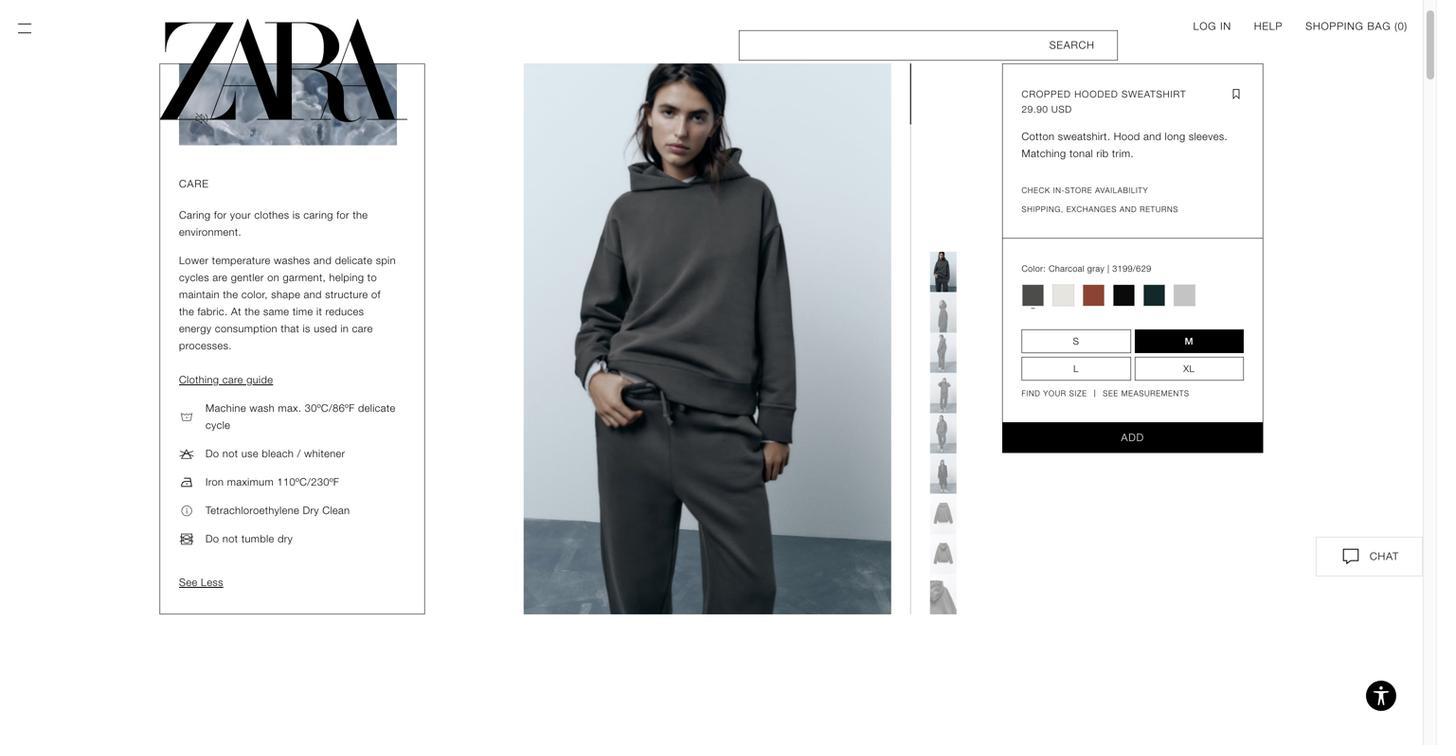 Task type: vqa. For each thing, say whether or not it's contained in the screenshot.
the "Color : Charcoal gray | 3199/629"
yes



Task type: locate. For each thing, give the bounding box(es) containing it.
0 vertical spatial not
[[223, 448, 238, 460]]

care
[[179, 178, 209, 190]]

1 horizontal spatial is
[[303, 323, 311, 335]]

hood
[[1114, 131, 1140, 143]]

see right size in the bottom right of the page
[[1103, 389, 1119, 398]]

image 2 of cropped hooded sweatshirt from zara image
[[930, 333, 957, 373]]

care right the in
[[352, 323, 373, 335]]

and up garment, in the top left of the page
[[314, 255, 332, 267]]

1 horizontal spatial your
[[1043, 389, 1067, 398]]

0 horizontal spatial see
[[179, 577, 198, 589]]

1 do from the top
[[206, 448, 219, 460]]

clothes
[[254, 209, 289, 221]]

guide
[[247, 374, 273, 386]]

at
[[231, 306, 242, 318]]

care
[[352, 323, 373, 335], [222, 374, 243, 386]]

delicate up helping
[[335, 255, 373, 267]]

open menu image
[[15, 19, 34, 38]]

1 horizontal spatial for
[[337, 209, 349, 221]]

cycle
[[206, 420, 230, 432]]

used
[[314, 323, 337, 335]]

m option
[[1135, 330, 1244, 353]]

machine wash max. 30ºc/86ºf delicate cycle
[[206, 403, 399, 432]]

your
[[230, 209, 251, 221], [1043, 389, 1067, 398]]

gentler
[[231, 272, 264, 284]]

image 0 of cropped hooded sweatshirt from zara image
[[523, 63, 891, 615], [930, 252, 957, 292]]

your left size in the bottom right of the page
[[1043, 389, 1067, 398]]

do for do not use bleach / whitener
[[206, 448, 219, 460]]

your left clothes
[[230, 209, 251, 221]]

do right [car]35 icon
[[206, 533, 219, 545]]

bag
[[1368, 20, 1391, 32]]

and down check in-store availability button
[[1120, 205, 1137, 214]]

shopping bag ( 0 )
[[1306, 20, 1408, 32]]

/
[[297, 448, 301, 460]]

1 vertical spatial care
[[222, 374, 243, 386]]

1 vertical spatial is
[[303, 323, 311, 335]]

is inside 'caring for your clothes is caring for the environment.'
[[293, 209, 300, 221]]

not left use
[[223, 448, 238, 460]]

image 7 of cropped hooded sweatshirt from zara image
[[930, 534, 957, 575]]

the inside 'caring for your clothes is caring for the environment.'
[[353, 209, 368, 221]]

care left guide
[[222, 374, 243, 386]]

usd
[[1052, 104, 1072, 115]]

[car]7 image
[[179, 410, 194, 425]]

and left long
[[1144, 131, 1162, 143]]

spin
[[376, 255, 396, 267]]

delicate inside machine wash max. 30ºc/86ºf delicate cycle
[[358, 403, 396, 414]]

1 for from the left
[[214, 209, 227, 221]]

0 vertical spatial care
[[352, 323, 373, 335]]

3199/629
[[1112, 264, 1152, 274]]

1 vertical spatial see
[[179, 577, 198, 589]]

helping
[[329, 272, 364, 284]]

0 horizontal spatial is
[[293, 209, 300, 221]]

image 3 of cropped hooded sweatshirt from zara image
[[930, 373, 957, 413]]

structure
[[325, 289, 368, 301]]

0 status
[[1398, 20, 1405, 32]]

tetrachloroethylene
[[206, 505, 299, 517]]

delicate inside lower temperature washes and delicate spin cycles are gentler on garment, helping to maintain the color, shape and structure of the fabric. at the same time it reduces energy consumption that is used in care processes.
[[335, 255, 373, 267]]

0 vertical spatial delicate
[[335, 255, 373, 267]]

0
[[1398, 20, 1405, 32]]

0 vertical spatial see
[[1103, 389, 1119, 398]]

see left less
[[179, 577, 198, 589]]

sweatshirt
[[1122, 89, 1187, 100]]

whitener
[[304, 448, 345, 460]]

not left tumble
[[223, 533, 238, 545]]

time
[[293, 306, 313, 318]]

0 horizontal spatial care
[[222, 374, 243, 386]]

)
[[1405, 20, 1408, 32]]

find
[[1022, 389, 1041, 398]]

sleeves.
[[1189, 131, 1228, 143]]

tumble
[[241, 533, 274, 545]]

1 vertical spatial do
[[206, 533, 219, 545]]

image 4 of cropped hooded sweatshirt from zara image
[[930, 413, 957, 454]]

2 do from the top
[[206, 533, 219, 545]]

select a size list box
[[1022, 330, 1244, 381]]

shipping, exchanges and returns
[[1022, 205, 1179, 214]]

see less button
[[179, 575, 223, 592]]

energy
[[179, 323, 212, 335]]

1 vertical spatial not
[[223, 533, 238, 545]]

2 not from the top
[[223, 533, 238, 545]]

fabric.
[[198, 306, 228, 318]]

delicate right 30ºc/86ºf
[[358, 403, 396, 414]]

29.90
[[1022, 104, 1048, 115]]

1 horizontal spatial see
[[1103, 389, 1119, 398]]

check in-store availability button
[[1022, 185, 1244, 197]]

not for tumble
[[223, 533, 238, 545]]

and
[[1144, 131, 1162, 143], [1120, 205, 1137, 214], [314, 255, 332, 267], [304, 289, 322, 301]]

0 vertical spatial is
[[293, 209, 300, 221]]

is right that
[[303, 323, 311, 335]]

image 6 of cropped hooded sweatshirt from zara image
[[930, 494, 957, 534]]

0 vertical spatial your
[[230, 209, 251, 221]]

not
[[223, 448, 238, 460], [223, 533, 238, 545]]

cropped hooded sweatshirt
[[1022, 89, 1187, 100]]

0 horizontal spatial your
[[230, 209, 251, 221]]

for up environment.
[[214, 209, 227, 221]]

0 horizontal spatial image 0 of cropped hooded sweatshirt from zara image
[[523, 63, 891, 615]]

110ºc/230ºf
[[277, 477, 339, 488]]

delicate
[[335, 255, 373, 267], [358, 403, 396, 414]]

shape
[[271, 289, 301, 301]]

in
[[1220, 20, 1232, 32]]

0 vertical spatial do
[[206, 448, 219, 460]]

caring
[[304, 209, 333, 221]]

clothing
[[179, 374, 219, 386]]

[car]14 image
[[179, 447, 194, 462]]

less
[[201, 577, 223, 589]]

add button
[[1002, 423, 1263, 453]]

do
[[206, 448, 219, 460], [206, 533, 219, 545]]

sweatshirt.
[[1058, 131, 1111, 143]]

xl
[[1183, 363, 1195, 375]]

0 horizontal spatial for
[[214, 209, 227, 221]]

1 vertical spatial delicate
[[358, 403, 396, 414]]

and up it in the left top of the page
[[304, 289, 322, 301]]

add item to wishlist image
[[1229, 87, 1244, 102]]

1 vertical spatial your
[[1043, 389, 1067, 398]]

color,
[[241, 289, 268, 301]]

1 horizontal spatial care
[[352, 323, 373, 335]]

for right caring
[[337, 209, 349, 221]]

1 not from the top
[[223, 448, 238, 460]]

is left caring
[[293, 209, 300, 221]]

long
[[1165, 131, 1186, 143]]

and inside button
[[1120, 205, 1137, 214]]

temperature
[[212, 255, 271, 267]]

size
[[1069, 389, 1087, 398]]

do right [car]14 icon on the bottom left
[[206, 448, 219, 460]]

gray
[[1087, 264, 1105, 274]]

see inside button
[[179, 577, 198, 589]]

image 5 of cropped hooded sweatshirt from zara image
[[930, 454, 957, 494]]

tonal
[[1070, 148, 1093, 160]]

the right caring
[[353, 209, 368, 221]]

Product search search field
[[739, 30, 1118, 61]]



Task type: describe. For each thing, give the bounding box(es) containing it.
color : charcoal gray | 3199/629
[[1022, 264, 1152, 274]]

do not tumble dry
[[206, 533, 293, 545]]

that
[[281, 323, 300, 335]]

shipping,
[[1022, 205, 1064, 214]]

s
[[1073, 336, 1080, 347]]

log in
[[1193, 20, 1232, 32]]

chat button
[[1316, 537, 1423, 577]]

it
[[316, 306, 322, 318]]

dry
[[303, 505, 319, 517]]

dry
[[278, 533, 293, 545]]

iron maximum 110ºc/230ºf
[[206, 477, 339, 488]]

measurements
[[1121, 389, 1190, 398]]

in-
[[1053, 186, 1065, 195]]

log
[[1193, 20, 1217, 32]]

rib
[[1097, 148, 1109, 160]]

delicate for 30ºc/86ºf
[[358, 403, 396, 414]]

of
[[371, 289, 381, 301]]

cycles
[[179, 272, 209, 284]]

trim.
[[1112, 148, 1134, 160]]

matching
[[1022, 148, 1066, 160]]

find your size button
[[1022, 388, 1087, 400]]

on
[[267, 272, 280, 284]]

:
[[1043, 264, 1046, 274]]

is inside lower temperature washes and delicate spin cycles are gentler on garment, helping to maintain the color, shape and structure of the fabric. at the same time it reduces energy consumption that is used in care processes.
[[303, 323, 311, 335]]

lower temperature washes and delicate spin cycles are gentler on garment, helping to maintain the color, shape and structure of the fabric. at the same time it reduces energy consumption that is used in care processes.
[[179, 255, 399, 352]]

reduces
[[326, 306, 364, 318]]

in
[[341, 323, 349, 335]]

cotton sweatshirt. hood and long sleeves. matching tonal rib trim.
[[1022, 131, 1228, 160]]

1 horizontal spatial image 0 of cropped hooded sweatshirt from zara image
[[930, 252, 957, 292]]

iron
[[206, 477, 224, 488]]

garment,
[[283, 272, 326, 284]]

(
[[1395, 20, 1398, 32]]

max.
[[278, 403, 302, 414]]

washes
[[274, 255, 310, 267]]

29.90 usd
[[1022, 104, 1072, 115]]

see measurements button
[[1095, 388, 1190, 400]]

check
[[1022, 186, 1051, 195]]

charcoal
[[1049, 264, 1085, 274]]

the up at
[[223, 289, 238, 301]]

returns
[[1140, 205, 1179, 214]]

accessibility image
[[1362, 677, 1400, 715]]

find your size see measurements
[[1022, 389, 1190, 398]]

are
[[213, 272, 228, 284]]

store
[[1065, 186, 1093, 195]]

lower
[[179, 255, 209, 267]]

[car]125 image
[[179, 504, 194, 519]]

image 8 of cropped hooded sweatshirt from zara image
[[930, 575, 957, 615]]

hooded
[[1075, 89, 1118, 100]]

maximum
[[227, 477, 274, 488]]

check in-store availability
[[1022, 186, 1148, 195]]

image 1 of cropped hooded sweatshirt from zara image
[[930, 292, 957, 333]]

zara logo united states. go to homepage image
[[160, 19, 407, 122]]

color
[[1022, 264, 1043, 274]]

care inside lower temperature washes and delicate spin cycles are gentler on garment, helping to maintain the color, shape and structure of the fabric. at the same time it reduces energy consumption that is used in care processes.
[[352, 323, 373, 335]]

wash
[[250, 403, 275, 414]]

clean
[[322, 505, 350, 517]]

machine
[[206, 403, 246, 414]]

30ºc/86ºf
[[305, 403, 355, 414]]

to
[[367, 272, 377, 284]]

do for do not tumble dry
[[206, 533, 219, 545]]

[car]35 image
[[179, 532, 194, 547]]

bleach
[[262, 448, 294, 460]]

tray icon image
[[1340, 546, 1362, 568]]

help
[[1254, 20, 1283, 32]]

help link
[[1254, 19, 1283, 34]]

availability
[[1095, 186, 1148, 195]]

caring for your clothes is caring for the environment.
[[179, 209, 371, 238]]

shipping, exchanges and returns button
[[1022, 204, 1244, 216]]

maintain
[[179, 289, 220, 301]]

delicate for and
[[335, 255, 373, 267]]

do not use bleach / whitener
[[206, 448, 345, 460]]

search
[[1049, 39, 1095, 51]]

tetrachloroethylene dry clean
[[206, 505, 350, 517]]

caring
[[179, 209, 211, 221]]

add
[[1121, 432, 1144, 444]]

processes.
[[179, 340, 232, 352]]

not for use
[[223, 448, 238, 460]]

the right at
[[245, 306, 260, 318]]

cropped
[[1022, 89, 1071, 100]]

see less
[[179, 577, 223, 589]]

turn on/turn off sound image
[[187, 104, 217, 134]]

and inside cotton sweatshirt. hood and long sleeves. matching tonal rib trim.
[[1144, 131, 1162, 143]]

use
[[241, 448, 259, 460]]

exchanges
[[1067, 205, 1117, 214]]

[car]18 image
[[179, 475, 194, 490]]

2 for from the left
[[337, 209, 349, 221]]

log in link
[[1193, 19, 1232, 34]]

the up energy
[[179, 306, 194, 318]]

your inside 'caring for your clothes is caring for the environment.'
[[230, 209, 251, 221]]

same
[[263, 306, 289, 318]]

clothing care guide
[[179, 374, 273, 386]]



